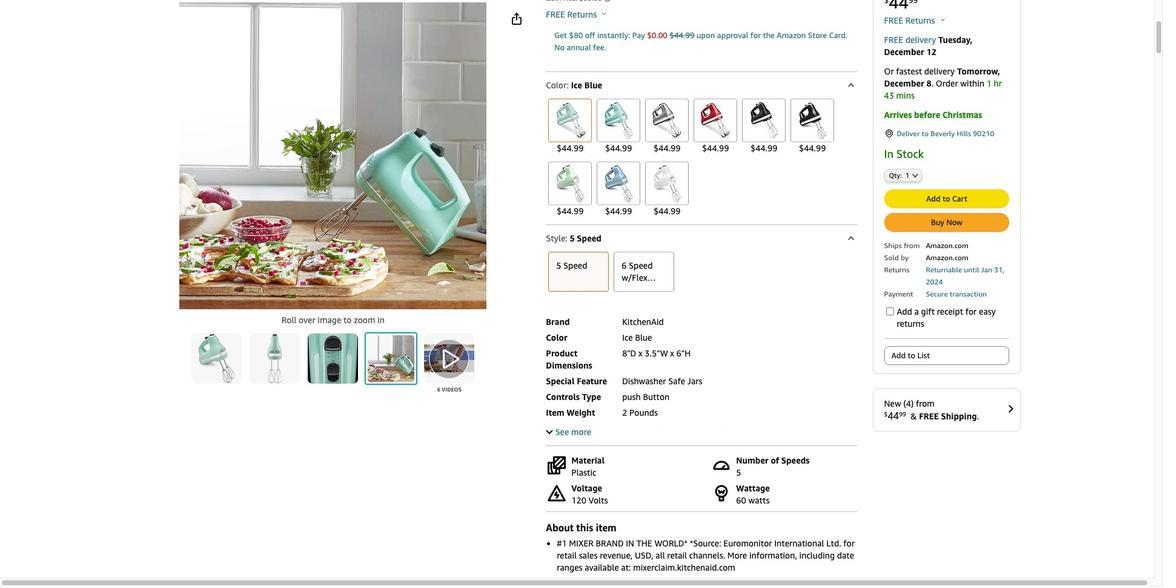 Task type: vqa. For each thing, say whether or not it's contained in the screenshot.
Returnable until Jan 31, 2024 button
yes



Task type: locate. For each thing, give the bounding box(es) containing it.
to left list
[[908, 351, 916, 360]]

x right 8"d
[[639, 349, 643, 359]]

$44.99 submit left white image
[[595, 160, 643, 219]]

international
[[775, 539, 825, 549]]

a
[[915, 307, 919, 317]]

0 horizontal spatial 6
[[437, 387, 441, 393]]

speed down "style: 5 speed"
[[564, 261, 588, 271]]

to inside add to list "link"
[[908, 351, 916, 360]]

tuesday,
[[939, 35, 973, 45]]

about
[[546, 523, 574, 535]]

over
[[299, 315, 316, 325]]

free
[[546, 9, 565, 19], [885, 15, 904, 26], [885, 35, 904, 45], [920, 411, 939, 422]]

free returns button up the $80
[[546, 8, 607, 21]]

returns
[[568, 9, 597, 19], [906, 15, 936, 26], [885, 265, 910, 274]]

transaction
[[950, 290, 987, 299]]

$44.99 up "style: 5 speed"
[[557, 206, 584, 216]]

sold
[[885, 253, 899, 262]]

returns
[[897, 319, 925, 329]]

for left "easy"
[[966, 307, 977, 317]]

returns for popover icon
[[906, 15, 936, 26]]

watts
[[749, 496, 770, 506]]

5 inside number of speeds 5
[[737, 468, 742, 478]]

0 horizontal spatial 5
[[557, 261, 562, 271]]

$44.99 down onyx black image
[[799, 143, 826, 153]]

pistachio image
[[551, 164, 590, 203]]

$44.99 left upon
[[670, 30, 695, 40]]

push
[[623, 392, 641, 403]]

free returns up the $80
[[546, 9, 599, 19]]

volts
[[589, 496, 608, 506]]

to right deliver
[[922, 129, 929, 138]]

speed up w/flex
[[629, 261, 653, 271]]

ice up 8"d
[[623, 333, 633, 343]]

at:
[[621, 563, 631, 573]]

$44.99 submit for empire red image
[[692, 97, 740, 156]]

ltd.
[[827, 539, 842, 549]]

amazon.com inside amazon.com returns
[[926, 253, 969, 262]]

$44.99 submit right empire red image
[[740, 97, 789, 156]]

kitchenaid
[[623, 317, 664, 327]]

amazon.com down the buy now submit
[[926, 241, 969, 250]]

free delivery link
[[885, 35, 937, 45]]

0 horizontal spatial free returns
[[546, 9, 599, 19]]

date
[[837, 551, 855, 561]]

free up get
[[546, 9, 565, 19]]

speed for 6 speed w/flex edge beaters
[[629, 261, 653, 271]]

$44.99 submit left matte black image
[[692, 97, 740, 156]]

december inside tomorrow, december 8
[[885, 78, 925, 89]]

$44.99 submit for onyx black image
[[789, 97, 837, 156]]

0 vertical spatial add
[[927, 194, 941, 204]]

$44.99 for empire red image $44.99 submit
[[702, 143, 729, 153]]

speed inside 6 speed w/flex edge beaters
[[629, 261, 653, 271]]

2 vertical spatial for
[[844, 539, 855, 549]]

returns down the sold
[[885, 265, 910, 274]]

from inside new (4) from $ 44 99
[[916, 399, 935, 409]]

retail down the world*
[[668, 551, 687, 561]]

Add to List radio
[[885, 347, 1009, 365]]

upon
[[697, 30, 715, 40]]

5 Speed submit
[[549, 253, 609, 292]]

$44.99 for $44.99 submit related to velvet bue image
[[606, 206, 632, 216]]

delivery
[[906, 35, 937, 45], [925, 66, 955, 77]]

99
[[900, 411, 907, 418]]

0 vertical spatial 5
[[570, 233, 575, 244]]

retail up 'ranges'
[[557, 551, 577, 561]]

1 horizontal spatial free returns
[[885, 15, 938, 26]]

5 down number
[[737, 468, 742, 478]]

ranges
[[557, 563, 583, 573]]

$44.99 submit right matte black image
[[789, 97, 837, 156]]

31,
[[995, 265, 1005, 274]]

free returns button up free delivery
[[885, 15, 945, 27]]

x left the 6"h
[[671, 349, 675, 359]]

$44.99 submit left velvet bue image
[[546, 160, 595, 219]]

add up buy
[[927, 194, 941, 204]]

more
[[728, 551, 747, 561]]

the
[[637, 539, 653, 549]]

add left a
[[897, 307, 913, 317]]

add to list link
[[885, 347, 1009, 365]]

ice
[[571, 80, 583, 90], [623, 333, 633, 343]]

6 up w/flex
[[622, 261, 627, 271]]

to left the cart
[[943, 194, 951, 204]]

weight
[[567, 408, 595, 418]]

& free shipping .
[[911, 411, 980, 422]]

color: ice blue
[[546, 80, 603, 90]]

$44.99 down ice blue image
[[557, 143, 584, 153]]

1 horizontal spatial blue
[[635, 333, 652, 343]]

$44.99 for $44.99 submit for white image
[[654, 206, 681, 216]]

$44.99 submit right ice blue image
[[595, 97, 643, 156]]

0 horizontal spatial x
[[639, 349, 643, 359]]

december up mins
[[885, 78, 925, 89]]

$44.99 submit right velvet bue image
[[643, 160, 692, 219]]

0 horizontal spatial ice
[[571, 80, 583, 90]]

free right &
[[920, 411, 939, 422]]

delivery up 12
[[906, 35, 937, 45]]

0 vertical spatial blue
[[585, 80, 603, 90]]

0 horizontal spatial for
[[751, 30, 761, 40]]

1 vertical spatial ice
[[623, 333, 633, 343]]

before
[[915, 110, 941, 120]]

ships
[[885, 241, 902, 250]]

8"d
[[623, 349, 637, 359]]

amazon
[[777, 30, 806, 40]]

Buy Now submit
[[885, 214, 1009, 231]]

$44.99 down empire red image
[[702, 143, 729, 153]]

december for tomorrow, december 8
[[885, 78, 925, 89]]

0 vertical spatial 1
[[987, 78, 992, 89]]

add inside add a gift receipt for easy returns
[[897, 307, 913, 317]]

the
[[763, 30, 775, 40]]

brand
[[596, 539, 624, 549]]

instantly:
[[598, 30, 631, 40]]

popover image
[[603, 12, 607, 15]]

velvet bue image
[[600, 164, 638, 203]]

$44.99 down velvet bue image
[[606, 206, 632, 216]]

arrives
[[885, 110, 912, 120]]

1 horizontal spatial for
[[844, 539, 855, 549]]

5 down style:
[[557, 261, 562, 271]]

1 vertical spatial for
[[966, 307, 977, 317]]

upon approval for the amazon store card. no annual fee.
[[555, 30, 848, 52]]

ice right color:
[[571, 80, 583, 90]]

1 december from the top
[[885, 47, 925, 57]]

6"h
[[677, 349, 691, 359]]

style:
[[546, 233, 568, 244]]

get
[[555, 30, 567, 40]]

dropdown image
[[913, 173, 919, 178]]

6 inside 6 speed w/flex edge beaters
[[622, 261, 627, 271]]

pounds
[[630, 408, 658, 418]]

number
[[737, 456, 769, 466]]

revenue,
[[600, 551, 633, 561]]

free returns for the leftmost free returns button
[[546, 9, 599, 19]]

free up or
[[885, 35, 904, 45]]

annual
[[567, 42, 591, 52]]

to
[[922, 129, 929, 138], [943, 194, 951, 204], [344, 315, 352, 325], [908, 351, 916, 360]]

0 horizontal spatial 1
[[906, 171, 910, 179]]

2 horizontal spatial for
[[966, 307, 977, 317]]

amazon.com up returnable
[[926, 253, 969, 262]]

2 december from the top
[[885, 78, 925, 89]]

add inside "link"
[[892, 351, 906, 360]]

blue down the kitchenaid on the bottom of page
[[635, 333, 652, 343]]

new (4) from $ 44 99
[[885, 399, 935, 422]]

controls type
[[546, 392, 601, 403]]

selected color is ice blue. tap to collapse. element
[[546, 72, 857, 97]]

$44.99 down matte black image
[[751, 143, 778, 153]]

1 amazon.com from the top
[[926, 241, 969, 250]]

shipping
[[942, 411, 977, 422]]

add to list
[[892, 351, 930, 360]]

1 vertical spatial december
[[885, 78, 925, 89]]

1 horizontal spatial x
[[671, 349, 675, 359]]

5 right style:
[[570, 233, 575, 244]]

in stock
[[885, 147, 924, 161]]

december down free delivery
[[885, 47, 925, 57]]

2 retail from the left
[[668, 551, 687, 561]]

voltage
[[572, 484, 603, 494]]

2 vertical spatial add
[[892, 351, 906, 360]]

0 horizontal spatial blue
[[585, 80, 603, 90]]

from right the (4)
[[916, 399, 935, 409]]

from up by
[[904, 241, 920, 250]]

free for free returns button to the right
[[885, 15, 904, 26]]

returns up the $80
[[568, 9, 597, 19]]

speed up '5 speed'
[[577, 233, 602, 244]]

beverly
[[931, 129, 955, 138]]

tomorrow, december 8
[[885, 66, 1001, 89]]

1 vertical spatial add
[[897, 307, 913, 317]]

in
[[626, 539, 635, 549]]

free returns up free delivery
[[885, 15, 938, 26]]

1 vertical spatial blue
[[635, 333, 652, 343]]

returns up free delivery
[[906, 15, 936, 26]]

$44.99 down contour silver image
[[654, 143, 681, 153]]

delivery up order
[[925, 66, 955, 77]]

for left the
[[751, 30, 761, 40]]

Add a gift receipt for easy returns checkbox
[[886, 308, 894, 316]]

blue right color:
[[585, 80, 603, 90]]

$44.99
[[670, 30, 695, 40], [557, 143, 584, 153], [606, 143, 632, 153], [654, 143, 681, 153], [702, 143, 729, 153], [751, 143, 778, 153], [799, 143, 826, 153], [557, 206, 584, 216], [606, 206, 632, 216], [654, 206, 681, 216]]

.
[[932, 78, 934, 89], [977, 411, 980, 422]]

1 left hr in the right of the page
[[987, 78, 992, 89]]

dishwasher
[[623, 377, 666, 387]]

$44.99 submit
[[546, 97, 595, 156], [595, 97, 643, 156], [643, 97, 692, 156], [692, 97, 740, 156], [740, 97, 789, 156], [789, 97, 837, 156], [546, 160, 595, 219], [595, 160, 643, 219], [643, 160, 692, 219]]

mixer
[[569, 539, 594, 549]]

$44.99 down aqua sky image
[[606, 143, 632, 153]]

2 amazon.com from the top
[[926, 253, 969, 262]]

blue
[[585, 80, 603, 90], [635, 333, 652, 343]]

0 vertical spatial december
[[885, 47, 925, 57]]

1 x from the left
[[639, 349, 643, 359]]

$44.99 for pistachio image on the top of the page $44.99 submit
[[557, 206, 584, 216]]

1
[[987, 78, 992, 89], [906, 171, 910, 179]]

None submit
[[192, 334, 242, 384], [250, 334, 300, 384], [308, 334, 358, 384], [366, 334, 417, 384], [425, 334, 475, 384], [192, 334, 242, 384], [250, 334, 300, 384], [308, 334, 358, 384], [366, 334, 417, 384], [425, 334, 475, 384]]

to for add to cart
[[943, 194, 951, 204]]

for up date on the bottom right of the page
[[844, 539, 855, 549]]

buy now
[[932, 217, 963, 227]]

all
[[656, 551, 665, 561]]

special
[[546, 377, 575, 387]]

0 horizontal spatial retail
[[557, 551, 577, 561]]

2 vertical spatial 5
[[737, 468, 742, 478]]

contour silver image
[[648, 101, 687, 140]]

gift
[[922, 307, 935, 317]]

$44.99 for $44.99 submit associated with matte black image
[[751, 143, 778, 153]]

2
[[623, 408, 628, 418]]

1 horizontal spatial 5
[[570, 233, 575, 244]]

returns for popover image
[[568, 9, 597, 19]]

2 horizontal spatial 5
[[737, 468, 742, 478]]

1 horizontal spatial retail
[[668, 551, 687, 561]]

returnable until jan 31, 2024 button
[[926, 264, 1005, 287]]

$44.99 down white image
[[654, 206, 681, 216]]

for
[[751, 30, 761, 40], [966, 307, 977, 317], [844, 539, 855, 549]]

mins
[[897, 90, 915, 101]]

$80
[[569, 30, 583, 40]]

1 vertical spatial 6
[[437, 387, 441, 393]]

Add to Cart submit
[[885, 190, 1009, 208]]

returns inside amazon.com returns
[[885, 265, 910, 274]]

0 vertical spatial from
[[904, 241, 920, 250]]

$44.99 submit down color: ice blue
[[546, 97, 595, 156]]

$44.99 submit for velvet bue image
[[595, 160, 643, 219]]

5
[[570, 233, 575, 244], [557, 261, 562, 271], [737, 468, 742, 478]]

sales
[[579, 551, 598, 561]]

6 left the videos
[[437, 387, 441, 393]]

$44.99 for $44.99 submit corresponding to contour silver image
[[654, 143, 681, 153]]

for inside '#1 mixer brand in the world* *source: euromonitor international ltd. for retail sales revenue, usd, all retail channels. more information, including date ranges available at: mixerclaim.kitchenaid.com'
[[844, 539, 855, 549]]

0 horizontal spatial .
[[932, 78, 934, 89]]

2 x from the left
[[671, 349, 675, 359]]

add left list
[[892, 351, 906, 360]]

$44.99 submit left empire red image
[[643, 97, 692, 156]]

amazon.com
[[926, 241, 969, 250], [926, 253, 969, 262]]

0 vertical spatial for
[[751, 30, 761, 40]]

free returns for free returns button to the right
[[885, 15, 938, 26]]

free up 'free delivery' link at the right of page
[[885, 15, 904, 26]]

1 vertical spatial from
[[916, 399, 935, 409]]

0 vertical spatial 6
[[622, 261, 627, 271]]

december inside tuesday, december 12
[[885, 47, 925, 57]]

hills
[[957, 129, 972, 138]]

0 vertical spatial delivery
[[906, 35, 937, 45]]

1 horizontal spatial 6
[[622, 261, 627, 271]]

wattage 60 watts
[[737, 484, 770, 506]]

1 vertical spatial amazon.com
[[926, 253, 969, 262]]

returnable until jan 31, 2024 payment
[[885, 265, 1005, 299]]

0 vertical spatial amazon.com
[[926, 241, 969, 250]]

1 vertical spatial .
[[977, 411, 980, 422]]

1 horizontal spatial 1
[[987, 78, 992, 89]]

1 left dropdown image
[[906, 171, 910, 179]]

1 horizontal spatial ice
[[623, 333, 633, 343]]



Task type: describe. For each thing, give the bounding box(es) containing it.
deliver to beverly hills 90210‌
[[897, 129, 995, 138]]

in
[[885, 147, 894, 161]]

image
[[318, 315, 341, 325]]

buy
[[932, 217, 945, 227]]

$44.99 for onyx black image's $44.99 submit
[[799, 143, 826, 153]]

2024
[[926, 277, 943, 287]]

to for add to list
[[908, 351, 916, 360]]

add for add to list
[[892, 351, 906, 360]]

new
[[885, 399, 902, 409]]

including
[[800, 551, 835, 561]]

$
[[885, 411, 888, 418]]

6 for 6 videos
[[437, 387, 441, 393]]

ice blue
[[623, 333, 652, 343]]

free for the leftmost free returns button
[[546, 9, 565, 19]]

to for deliver to beverly hills 90210‌
[[922, 129, 929, 138]]

120
[[572, 496, 587, 506]]

1 vertical spatial delivery
[[925, 66, 955, 77]]

brand
[[546, 317, 570, 327]]

6 Speed w/Flex Edge Beaters submit
[[615, 253, 674, 292]]

6 speed w/flex edge beaters
[[622, 261, 653, 307]]

payment
[[885, 290, 914, 299]]

0 vertical spatial ice
[[571, 80, 583, 90]]

style: 5 speed
[[546, 233, 602, 244]]

amazon.com inside ships from amazon.com sold by
[[926, 241, 969, 250]]

$44.99 submit for matte black image
[[740, 97, 789, 156]]

matte black image
[[745, 101, 784, 140]]

dimensions
[[546, 361, 593, 371]]

or fastest delivery
[[885, 66, 958, 77]]

fastest
[[897, 66, 923, 77]]

item
[[546, 408, 565, 418]]

roll over image to zoom in
[[282, 315, 385, 325]]

tomorrow,
[[958, 66, 1001, 77]]

free for 'free delivery' link at the right of page
[[885, 35, 904, 45]]

free delivery
[[885, 35, 937, 45]]

0 vertical spatial .
[[932, 78, 934, 89]]

beaters
[[622, 297, 651, 307]]

1 horizontal spatial free returns button
[[885, 15, 945, 27]]

for inside add a gift receipt for easy returns
[[966, 307, 977, 317]]

aqua sky image
[[600, 101, 638, 140]]

within
[[961, 78, 985, 89]]

$44.99 submit for ice blue image
[[546, 97, 595, 156]]

popover image
[[941, 18, 945, 21]]

43
[[885, 90, 895, 101]]

qty: 1
[[889, 171, 910, 179]]

qty:
[[889, 171, 902, 179]]

speed for 5 speed
[[564, 261, 588, 271]]

1 horizontal spatial .
[[977, 411, 980, 422]]

arrives before christmas
[[885, 110, 983, 120]]

8"d x 3.5"w x 6"h
[[623, 349, 691, 359]]

learn more about amazon pricing and savings image
[[605, 0, 612, 3]]

jars
[[688, 377, 703, 387]]

0 horizontal spatial free returns button
[[546, 8, 607, 21]]

dishwasher safe jars
[[623, 377, 703, 387]]

item weight
[[546, 408, 595, 418]]

selected style is 5 speed. tap to collapse. element
[[546, 226, 857, 250]]

mixerclaim.kitchenaid.com
[[633, 563, 736, 573]]

1 vertical spatial 1
[[906, 171, 910, 179]]

store
[[808, 30, 828, 40]]

push button
[[623, 392, 670, 403]]

$44.99 submit for contour silver image
[[643, 97, 692, 156]]

12
[[927, 47, 937, 57]]

about this item
[[546, 523, 617, 535]]

off
[[585, 30, 596, 40]]

white image
[[648, 164, 687, 203]]

ice blue image
[[551, 101, 590, 140]]

color
[[546, 333, 568, 343]]

edge
[[622, 285, 641, 295]]

from inside ships from amazon.com sold by
[[904, 241, 920, 250]]

number of speeds 5
[[737, 456, 810, 478]]

$44.99 submit for white image
[[643, 160, 692, 219]]

see more button
[[546, 427, 592, 438]]

1 vertical spatial 5
[[557, 261, 562, 271]]

extender expand image
[[546, 428, 553, 435]]

amazon.com returns
[[885, 253, 969, 274]]

videos
[[442, 387, 462, 393]]

1 hr 43 mins
[[885, 78, 1003, 101]]

6 for 6 speed w/flex edge beaters
[[622, 261, 627, 271]]

material plastic
[[572, 456, 605, 478]]

world*
[[655, 539, 688, 549]]

add a gift receipt for easy returns
[[897, 307, 996, 329]]

feature
[[577, 377, 607, 387]]

euromonitor
[[724, 539, 772, 549]]

fee.
[[593, 42, 607, 52]]

cart
[[953, 194, 968, 204]]

card.
[[830, 30, 848, 40]]

$44.99 submit for pistachio image on the top of the page
[[546, 160, 595, 219]]

until
[[965, 265, 980, 274]]

controls
[[546, 392, 580, 403]]

#1 mixer brand in the world* *source: euromonitor international ltd. for retail sales revenue, usd, all retail channels. more information, including date ranges available at: mixerclaim.kitchenaid.com
[[557, 539, 855, 573]]

for inside the upon approval for the amazon store card. no annual fee.
[[751, 30, 761, 40]]

easy
[[979, 307, 996, 317]]

order
[[936, 78, 959, 89]]

add for add a gift receipt for easy returns
[[897, 307, 913, 317]]

zoom
[[354, 315, 375, 325]]

1 retail from the left
[[557, 551, 577, 561]]

safe
[[669, 377, 686, 387]]

$44.99 for $44.99 submit corresponding to aqua sky image
[[606, 143, 632, 153]]

list
[[918, 351, 930, 360]]

add for add to cart
[[927, 194, 941, 204]]

1 inside the "1 hr 43 mins"
[[987, 78, 992, 89]]

roll
[[282, 315, 297, 325]]

onyx black image
[[794, 101, 832, 140]]

$0.00
[[647, 30, 668, 40]]

$44.99 for $44.99 submit for ice blue image
[[557, 143, 584, 153]]

blue inside selected color is ice blue. tap to collapse. element
[[585, 80, 603, 90]]

44
[[888, 410, 900, 422]]

deliver
[[897, 129, 920, 138]]

empire red image
[[697, 101, 735, 140]]

secure transaction button
[[926, 288, 987, 299]]

#1
[[557, 539, 567, 549]]

w/flex
[[622, 273, 648, 283]]

to left zoom
[[344, 315, 352, 325]]

hr
[[994, 78, 1003, 89]]

december for tuesday, december 12
[[885, 47, 925, 57]]

$44.99 submit for aqua sky image
[[595, 97, 643, 156]]

type
[[582, 392, 601, 403]]



